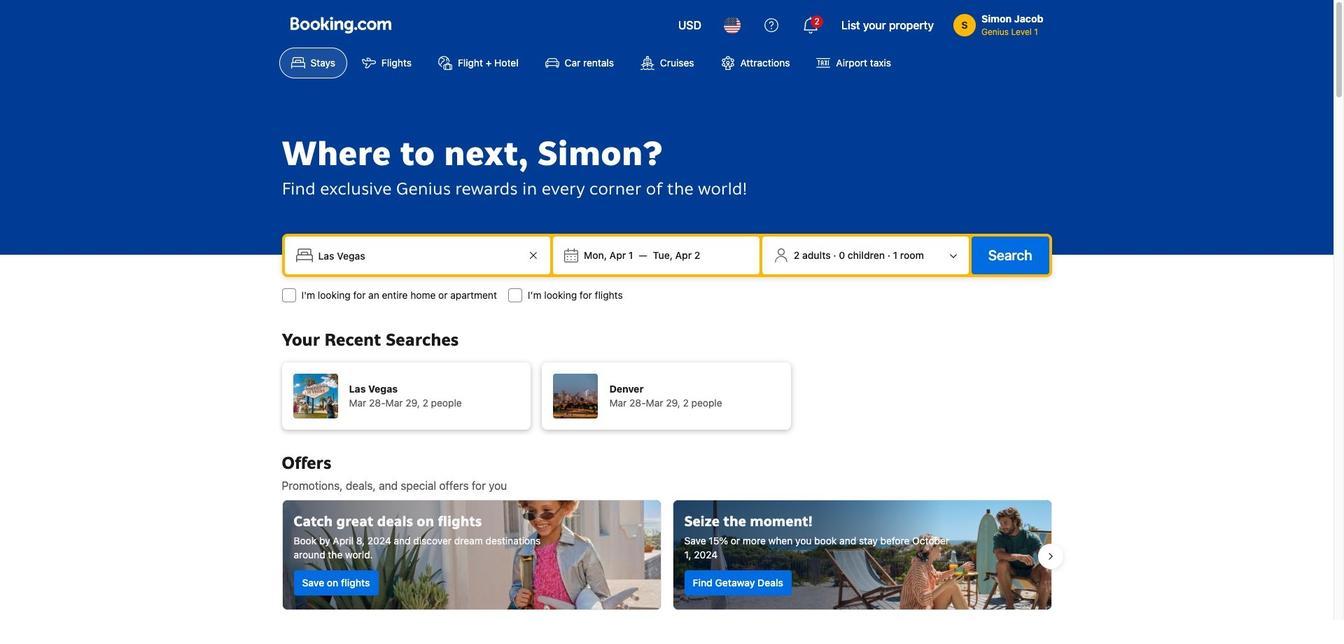 Task type: locate. For each thing, give the bounding box(es) containing it.
region
[[271, 494, 1063, 619]]

two people chatting by the pool image
[[673, 501, 1051, 610]]

your account menu simon jacob genius level 1 element
[[954, 12, 1044, 39]]

booking.com image
[[290, 17, 391, 34]]



Task type: vqa. For each thing, say whether or not it's contained in the screenshot.
See
no



Task type: describe. For each thing, give the bounding box(es) containing it.
Where are you going? field
[[313, 243, 525, 268]]

catch great deals on flights image
[[283, 501, 661, 610]]



